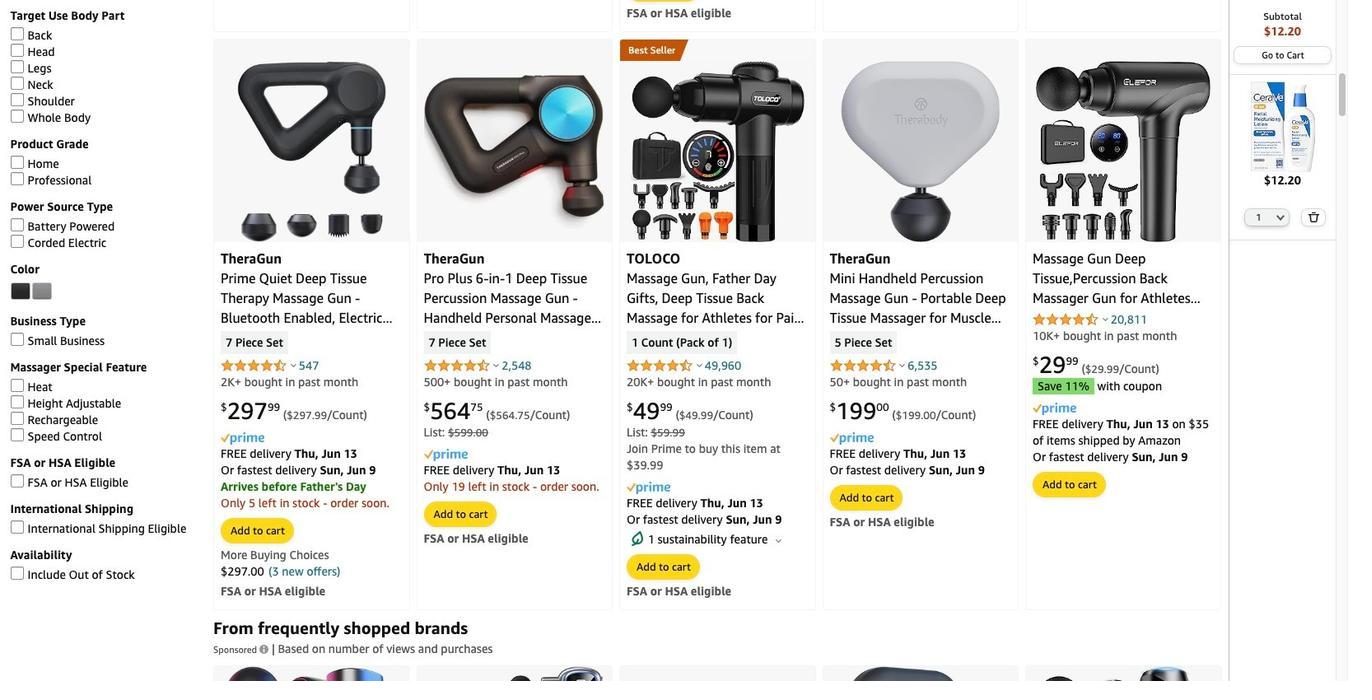 Task type: vqa. For each thing, say whether or not it's contained in the screenshot.
the rightmost 5
no



Task type: locate. For each thing, give the bounding box(es) containing it.
None submit
[[1303, 209, 1325, 225]]

sponsored ad - renpho gifts for dad massage gun deep tissue, father day gifts fsa hsa eligible percussion muscle massage g... image
[[1036, 666, 1212, 681]]

3 popover image from the left
[[900, 363, 905, 368]]

amazon prime image
[[1033, 403, 1077, 416], [221, 433, 264, 445], [830, 433, 874, 445], [424, 449, 468, 462], [627, 482, 671, 495]]

popover image
[[494, 363, 499, 368], [697, 363, 702, 368], [900, 363, 905, 368]]

1 checkbox image from the top
[[10, 44, 23, 57]]

group
[[620, 39, 681, 61]]

11 checkbox image from the top
[[10, 567, 23, 580]]

2 horizontal spatial popover image
[[900, 363, 905, 368]]

free delivery thu, jun 13 on $35 of items shipped by amazon element
[[1033, 417, 1209, 447]]

or fastest delivery sun, jun 9 element
[[1033, 450, 1188, 464], [221, 463, 376, 477], [830, 463, 985, 477], [627, 512, 782, 526]]

checkbox image
[[10, 28, 23, 41], [10, 93, 23, 107], [10, 110, 23, 123], [10, 173, 23, 186], [10, 333, 23, 346], [10, 379, 23, 393], [10, 521, 23, 534]]

theragun pro plus 6-in-1 deep tissue percussion massage gun - handheld personal massager for full body pain relief & muscl... image
[[424, 73, 606, 230]]

10 checkbox image from the top
[[10, 475, 23, 488]]

3 checkbox image from the top
[[10, 77, 23, 90]]

checkbox image
[[10, 44, 23, 57], [10, 61, 23, 74], [10, 77, 23, 90], [10, 156, 23, 169], [10, 219, 23, 232], [10, 235, 23, 248], [10, 396, 23, 409], [10, 412, 23, 425], [10, 429, 23, 442], [10, 475, 23, 488], [10, 567, 23, 580]]

5 checkbox image from the top
[[10, 333, 23, 346]]

1 popover image from the left
[[494, 363, 499, 368]]

7 checkbox image from the top
[[10, 521, 23, 534]]

2 checkbox image from the top
[[10, 93, 23, 107]]

list
[[210, 665, 1225, 681]]

sponsored ad - renpho massage gun father's day gift with extension handle percussion, portable mini handheld deep tissue m... image
[[426, 666, 603, 681]]

free delivery thu, jun 13 element
[[221, 446, 357, 460], [830, 446, 967, 460], [424, 463, 560, 477], [627, 496, 764, 510]]

0 horizontal spatial popover image
[[494, 363, 499, 368]]

popover image
[[291, 363, 296, 368]]

2 popover image from the left
[[697, 363, 702, 368]]

1 horizontal spatial popover image
[[697, 363, 702, 368]]

6 checkbox image from the top
[[10, 379, 23, 393]]

delete image
[[1308, 211, 1320, 222]]

theragun mini handheld percussion massage gun - portable deep tissue massager for muscle pain relief in neck, back, leg, h... image
[[841, 61, 1000, 242]]



Task type: describe. For each thing, give the bounding box(es) containing it.
massage gun deep tissue,percussion back massager gun for athletes muscle massage gun for pain relief with 10 massage heads... image
[[1036, 61, 1211, 242]]

popover image for theragun mini handheld percussion massage gun - portable deep tissue massager for muscle pain relief in neck, back, leg, h... image
[[900, 363, 905, 368]]

sponsored ad - bob and brad air 2 mini massage gun 12mm amplitude with 4800 mah battery, portable deep tissue percussion m... image
[[846, 666, 996, 681]]

cerave am facial moisturizing lotion with spf 30 | oil-free face moisturizer with spf | formulated with hyaluronic acid, niacinamide &amp; ceramides | non-comedogenic | broad spectrum sunscreen | 3 ounce image
[[1238, 82, 1328, 172]]

dropdown image
[[1277, 214, 1285, 220]]

sponsored ad - renpho massage gun deep tissue muscle percussion massage gun, gifts for men dad, fsa and hsa eligible power... image
[[221, 666, 402, 681]]

4 checkbox image from the top
[[10, 156, 23, 169]]

2 checkbox image from the top
[[10, 61, 23, 74]]

theragun prime quiet deep tissue therapy massage gun - bluetooth enabled, electric percussion massage gun & personal massa... image
[[237, 61, 386, 242]]

7 checkbox image from the top
[[10, 396, 23, 409]]

popover image for theragun pro plus 6-in-1 deep tissue percussion massage gun - handheld personal massager for full body pain relief & muscl... image at the left of the page
[[494, 363, 499, 368]]

8 checkbox image from the top
[[10, 412, 23, 425]]

4 checkbox image from the top
[[10, 173, 23, 186]]

1 checkbox image from the top
[[10, 28, 23, 41]]

9 checkbox image from the top
[[10, 429, 23, 442]]

toloco massage gun, father day gifts, deep tissue back massage for athletes for pain relief, percussion massager with 10 m... image
[[631, 61, 805, 242]]

6 checkbox image from the top
[[10, 235, 23, 248]]

view sponsored information or leave ad feedback element
[[213, 640, 272, 659]]

5 checkbox image from the top
[[10, 219, 23, 232]]

3 checkbox image from the top
[[10, 110, 23, 123]]



